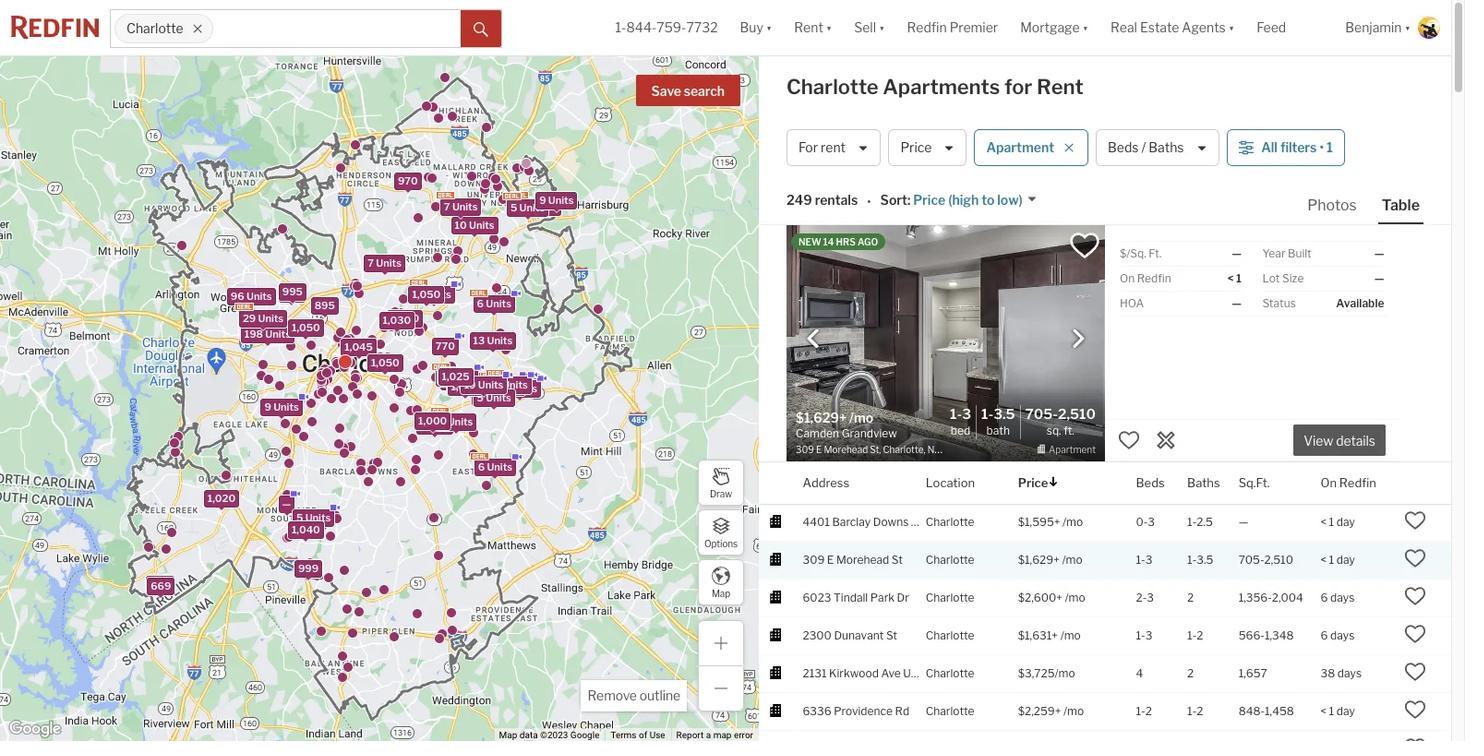 Task type: locate. For each thing, give the bounding box(es) containing it.
1 vertical spatial dr
[[897, 591, 910, 605]]

2,004
[[1273, 591, 1304, 605]]

$1,595+
[[1019, 515, 1061, 529]]

770
[[436, 340, 455, 353]]

7 left 11
[[488, 381, 494, 394]]

0-
[[1137, 515, 1148, 529]]

rent right for
[[1037, 75, 1084, 99]]

— down the table button
[[1375, 247, 1385, 260]]

3 units
[[417, 288, 451, 301]]

1 horizontal spatial 4
[[503, 383, 510, 395]]

3 < 1 day from the top
[[1321, 704, 1356, 718]]

0 horizontal spatial 7
[[368, 256, 374, 269]]

1- up 1-3.5
[[1188, 515, 1197, 529]]

895
[[315, 299, 335, 312]]

▾ right sell
[[879, 20, 885, 35]]

rent inside dropdown button
[[795, 20, 824, 35]]

2 vertical spatial 1,050
[[371, 357, 400, 370]]

beds inside beds / baths button
[[1108, 140, 1139, 156]]

1 vertical spatial ft.
[[1064, 424, 1075, 438]]

1-3 up 2-3
[[1137, 553, 1153, 567]]

0 vertical spatial dr
[[911, 515, 924, 529]]

2 vertical spatial < 1 day
[[1321, 704, 1356, 718]]

1 1-3 from the top
[[1137, 553, 1153, 567]]

0 vertical spatial baths
[[1149, 140, 1185, 156]]

0 vertical spatial 9 units
[[540, 194, 574, 207]]

$3,725 /mo
[[1019, 666, 1076, 680]]

/mo right '$1,629+'
[[1063, 553, 1083, 567]]

1,050 down 895
[[292, 321, 320, 334]]

0 horizontal spatial map
[[499, 731, 518, 741]]

1 ▾ from the left
[[766, 20, 772, 35]]

price right :
[[914, 192, 946, 208]]

price button up $1,595+
[[1019, 463, 1060, 504]]

1,040
[[292, 524, 320, 537]]

3 for 6023 tindall park dr
[[1147, 591, 1154, 605]]

dr right 'park'
[[897, 591, 910, 605]]

2 vertical spatial day
[[1337, 704, 1356, 718]]

None search field
[[214, 10, 461, 47]]

/mo up $2,259+ /mo
[[1055, 666, 1076, 680]]

map button
[[698, 560, 744, 606]]

0 horizontal spatial on redfin
[[1120, 272, 1172, 285]]

1,000
[[391, 312, 420, 325], [451, 381, 480, 394], [451, 381, 480, 394], [418, 415, 447, 428], [421, 420, 449, 432]]

8 left 19
[[440, 372, 447, 385]]

feed button
[[1246, 0, 1335, 55]]

map for map data ©2023 google
[[499, 731, 518, 741]]

6
[[477, 298, 484, 311], [439, 416, 446, 429], [478, 461, 485, 474], [1321, 591, 1329, 605], [1321, 629, 1329, 642]]

©2023
[[540, 731, 568, 741]]

1 vertical spatial 7
[[368, 256, 374, 269]]

for
[[1005, 75, 1033, 99]]

sort :
[[881, 192, 911, 208]]

1 day from the top
[[1337, 515, 1356, 529]]

1 horizontal spatial on redfin
[[1321, 475, 1377, 490]]

2,510 up '1,356-2,004'
[[1265, 553, 1294, 567]]

available
[[1337, 296, 1385, 310]]

0 vertical spatial 8
[[440, 372, 447, 385]]

— for lot size
[[1375, 272, 1385, 285]]

0 vertical spatial 7
[[444, 200, 450, 213]]

1 vertical spatial 705-
[[1239, 553, 1265, 567]]

location button
[[926, 463, 975, 504]]

1- up bed
[[950, 407, 963, 423]]

1 horizontal spatial map
[[712, 588, 731, 599]]

kirkwood
[[829, 666, 879, 680]]

charlotte up rent
[[787, 75, 879, 99]]

price (high to low) button
[[911, 192, 1038, 209]]

1 vertical spatial price button
[[1019, 463, 1060, 504]]

0 vertical spatial 9
[[540, 194, 546, 207]]

0 horizontal spatial •
[[867, 194, 871, 209]]

/mo right $1,595+
[[1063, 515, 1084, 529]]

3 day from the top
[[1337, 704, 1356, 718]]

1- left 848-
[[1188, 704, 1197, 718]]

photo of 309 e morehead st, charlotte, nc 28202 image
[[787, 225, 1106, 462]]

1- up bath
[[982, 407, 994, 423]]

1 horizontal spatial ft.
[[1149, 247, 1162, 260]]

1 vertical spatial st
[[887, 629, 898, 642]]

1,050 down 1,045 on the top left of the page
[[371, 357, 400, 370]]

favorite this home image for —
[[1405, 509, 1427, 532]]

apartments
[[883, 75, 1001, 99]]

1 for —
[[1330, 515, 1335, 529]]

1 vertical spatial map
[[499, 731, 518, 741]]

— up available
[[1375, 272, 1385, 285]]

1 horizontal spatial 7 units
[[444, 200, 478, 213]]

1 vertical spatial < 1 day
[[1321, 553, 1356, 567]]

sq.ft.
[[1239, 475, 1270, 490]]

2,510 up sq. at the right
[[1058, 407, 1096, 423]]

7 units right 19
[[488, 381, 522, 394]]

1 horizontal spatial price button
[[1019, 463, 1060, 504]]

1 vertical spatial •
[[867, 194, 871, 209]]

6 ▾ from the left
[[1405, 20, 1411, 35]]

redfin left premier
[[907, 20, 947, 35]]

7732
[[687, 20, 718, 35]]

on redfin down $/sq. ft.
[[1120, 272, 1172, 285]]

999
[[298, 562, 319, 575]]

table button
[[1379, 196, 1424, 224]]

apartment button
[[975, 129, 1089, 166]]

0 horizontal spatial price button
[[889, 129, 967, 166]]

0 vertical spatial 1,050
[[412, 288, 441, 301]]

1 inside button
[[1327, 140, 1334, 156]]

1 favorite this home image from the top
[[1405, 509, 1427, 532]]

built
[[1288, 247, 1312, 260]]

heading
[[796, 409, 946, 457]]

favorite this home image
[[1118, 429, 1141, 451], [1405, 547, 1427, 570], [1405, 585, 1427, 607], [1405, 737, 1427, 742]]

▾ for rent ▾
[[826, 20, 832, 35]]

1 vertical spatial 3.5
[[1197, 553, 1214, 567]]

0 vertical spatial day
[[1337, 515, 1356, 529]]

3
[[417, 288, 424, 301], [963, 407, 972, 423], [1148, 515, 1155, 529], [1146, 553, 1153, 567], [1147, 591, 1154, 605], [1146, 629, 1153, 642]]

3 inside map region
[[417, 288, 424, 301]]

3 for 309 e morehead st
[[1146, 553, 1153, 567]]

• inside 249 rentals •
[[867, 194, 871, 209]]

downs
[[873, 515, 909, 529]]

▾ right buy at the right of the page
[[766, 20, 772, 35]]

0 horizontal spatial 7 units
[[368, 256, 402, 269]]

< 1 day for —
[[1321, 515, 1356, 529]]

remove
[[588, 688, 637, 704]]

day for 848-1,458
[[1337, 704, 1356, 718]]

on inside button
[[1321, 475, 1337, 490]]

< down 38
[[1321, 704, 1327, 718]]

details
[[1337, 433, 1376, 449]]

9 units down 198 units
[[265, 401, 299, 414]]

1 down 38
[[1330, 704, 1335, 718]]

6 days for 566-1,348
[[1321, 629, 1355, 642]]

848-1,458
[[1239, 704, 1295, 718]]

705- for 705-2,510
[[1239, 553, 1265, 567]]

2 < 1 day from the top
[[1321, 553, 1356, 567]]

price up $1,595+
[[1019, 475, 1049, 490]]

1 vertical spatial baths
[[1188, 475, 1221, 490]]

1 vertical spatial 8
[[938, 666, 946, 680]]

2 horizontal spatial 7
[[488, 381, 494, 394]]

0 horizontal spatial dr
[[897, 591, 910, 605]]

rent
[[795, 20, 824, 35], [1037, 75, 1084, 99]]

1 horizontal spatial 1,050
[[371, 357, 400, 370]]

sell ▾ button
[[843, 0, 896, 55]]

• for 249 rentals •
[[867, 194, 871, 209]]

lot
[[1263, 272, 1281, 285]]

▾ for buy ▾
[[766, 20, 772, 35]]

buy
[[740, 20, 764, 35]]

previous button image
[[804, 329, 823, 348]]

6 days right 2,004
[[1321, 591, 1355, 605]]

charlotte down location button
[[926, 515, 975, 529]]

1-844-759-7732
[[616, 20, 718, 35]]

< down on redfin button
[[1321, 515, 1327, 529]]

< 1 day for 848-1,458
[[1321, 704, 1356, 718]]

submit search image
[[474, 22, 489, 37]]

favorite this home image
[[1405, 509, 1427, 532], [1405, 623, 1427, 645], [1405, 661, 1427, 683], [1405, 699, 1427, 721]]

4401
[[803, 515, 830, 529]]

day for 705-2,510
[[1337, 553, 1356, 567]]

redfin down details
[[1340, 475, 1377, 490]]

mortgage ▾
[[1021, 20, 1089, 35]]

terms of use link
[[611, 731, 666, 741]]

7 units up 1,030
[[368, 256, 402, 269]]

save search
[[652, 83, 725, 99]]

5 left "15" at the top of page
[[511, 201, 517, 214]]

7 units
[[444, 200, 478, 213], [368, 256, 402, 269], [488, 381, 522, 394]]

< for —
[[1321, 515, 1327, 529]]

4 right 19
[[503, 383, 510, 395]]

< left lot
[[1228, 272, 1234, 285]]

19 units
[[464, 379, 504, 392]]

— for $/sq. ft.
[[1232, 247, 1242, 260]]

3 for 2300 dunavant st
[[1146, 629, 1153, 642]]

1 horizontal spatial 705-
[[1239, 553, 1265, 567]]

/mo for $1,631+ /mo
[[1061, 629, 1081, 642]]

address button
[[803, 463, 850, 504]]

/mo right the $1,631+
[[1061, 629, 1081, 642]]

0 vertical spatial map
[[712, 588, 731, 599]]

0 vertical spatial price button
[[889, 129, 967, 166]]

3 favorite this home image from the top
[[1405, 661, 1427, 683]]

1 horizontal spatial dr
[[911, 515, 924, 529]]

0 vertical spatial 1-3
[[1137, 553, 1153, 567]]

sq.
[[1047, 424, 1062, 438]]

price up :
[[901, 140, 932, 156]]

1 vertical spatial 6 units
[[439, 416, 473, 429]]

6 units down 19
[[439, 416, 473, 429]]

map down 'options'
[[712, 588, 731, 599]]

0 vertical spatial 6 units
[[477, 298, 512, 311]]

9 units right "15" at the top of page
[[540, 194, 574, 207]]

▾ for sell ▾
[[879, 20, 885, 35]]

sort
[[881, 192, 908, 208]]

$2,259+
[[1019, 704, 1062, 718]]

1 vertical spatial beds
[[1137, 475, 1165, 490]]

669
[[151, 580, 171, 593]]

1 horizontal spatial redfin
[[1138, 272, 1172, 285]]

— for hoa
[[1232, 296, 1242, 310]]

buy ▾ button
[[729, 0, 784, 55]]

hoa
[[1120, 296, 1145, 310]]

2 day from the top
[[1337, 553, 1356, 567]]

1 vertical spatial 2,510
[[1265, 553, 1294, 567]]

lot size
[[1263, 272, 1304, 285]]

8 right the unit
[[938, 666, 946, 680]]

705- inside 705-2,510 sq. ft.
[[1026, 407, 1058, 423]]

report a map error link
[[677, 731, 754, 741]]

0 horizontal spatial rent
[[795, 20, 824, 35]]

< 1 day right 705-2,510 at right bottom
[[1321, 553, 1356, 567]]

google image
[[5, 718, 66, 742]]

1 left lot
[[1237, 272, 1242, 285]]

dr right the downs
[[911, 515, 924, 529]]

10
[[455, 219, 467, 232]]

$2,259+ /mo
[[1019, 704, 1084, 718]]

7 up 1,045 on the top left of the page
[[368, 256, 374, 269]]

7 left "15" at the top of page
[[444, 200, 450, 213]]

0 vertical spatial 705-
[[1026, 407, 1058, 423]]

< right 705-2,510 at right bottom
[[1321, 553, 1327, 567]]

sq.ft. button
[[1239, 463, 1270, 504]]

2 ▾ from the left
[[826, 20, 832, 35]]

3.5 inside 1-3.5 bath
[[994, 407, 1016, 423]]

beds left the / on the right of the page
[[1108, 140, 1139, 156]]

5
[[511, 201, 517, 214], [444, 375, 451, 387], [494, 378, 501, 391], [486, 379, 493, 392], [477, 392, 484, 405], [297, 512, 303, 525]]

6 down 19 units
[[478, 461, 485, 474]]

ft. right $/sq.
[[1149, 247, 1162, 260]]

remove charlotte image
[[192, 23, 204, 34]]

— inside map region
[[282, 498, 291, 511]]

1 horizontal spatial baths
[[1188, 475, 1221, 490]]

6 units down 11
[[478, 461, 513, 474]]

0 horizontal spatial 9
[[265, 401, 271, 414]]

0 vertical spatial ft.
[[1149, 247, 1162, 260]]

• inside button
[[1320, 140, 1324, 156]]

data
[[520, 731, 538, 741]]

for rent button
[[787, 129, 881, 166]]

all
[[1262, 140, 1278, 156]]

2 favorite this home image from the top
[[1405, 623, 1427, 645]]

6 days up 38 days
[[1321, 629, 1355, 642]]

rent right buy ▾
[[795, 20, 824, 35]]

1 vertical spatial on redfin
[[1321, 475, 1377, 490]]

1 vertical spatial 6 days
[[1321, 629, 1355, 642]]

ft.
[[1149, 247, 1162, 260], [1064, 424, 1075, 438]]

9 down 198 units
[[265, 401, 271, 414]]

5 left 11
[[486, 379, 493, 392]]

ft. right sq. at the right
[[1064, 424, 1075, 438]]

favorite button checkbox
[[1070, 230, 1101, 261]]

3.5 up bath
[[994, 407, 1016, 423]]

4 favorite this home image from the top
[[1405, 699, 1427, 721]]

1 vertical spatial 9
[[265, 401, 271, 414]]

/mo for $1,629+ /mo
[[1063, 553, 1083, 567]]

0 horizontal spatial 1,050
[[292, 321, 320, 334]]

— right 1,020
[[282, 498, 291, 511]]

4 down "2-"
[[1137, 666, 1144, 680]]

0 vertical spatial •
[[1320, 140, 1324, 156]]

baths up '2.5'
[[1188, 475, 1221, 490]]

1 vertical spatial price
[[914, 192, 946, 208]]

redfin down $/sq. ft.
[[1138, 272, 1172, 285]]

0 vertical spatial < 1 day
[[1321, 515, 1356, 529]]

/mo for $2,259+ /mo
[[1064, 704, 1084, 718]]

1,348
[[1265, 629, 1294, 642]]

0 horizontal spatial 2,510
[[1058, 407, 1096, 423]]

1 right filters
[[1327, 140, 1334, 156]]

0 horizontal spatial ft.
[[1064, 424, 1075, 438]]

next button image
[[1070, 329, 1088, 348]]

3.5 down '2.5'
[[1197, 553, 1214, 567]]

6023 tindall park dr
[[803, 591, 910, 605]]

2 1-3 from the top
[[1137, 629, 1153, 642]]

— down < 1
[[1232, 296, 1242, 310]]

real
[[1111, 20, 1138, 35]]

map left data at the bottom left of page
[[499, 731, 518, 741]]

map
[[714, 731, 732, 741]]

days right 2,004
[[1331, 591, 1355, 605]]

0 horizontal spatial baths
[[1149, 140, 1185, 156]]

for
[[799, 140, 818, 156]]

1 horizontal spatial on
[[1321, 475, 1337, 490]]

rent ▾
[[795, 20, 832, 35]]

$2,600+ /mo
[[1019, 591, 1086, 605]]

1 vertical spatial rent
[[1037, 75, 1084, 99]]

14
[[824, 236, 834, 248]]

1 < 1 day from the top
[[1321, 515, 1356, 529]]

1 horizontal spatial 7
[[444, 200, 450, 213]]

rent
[[821, 140, 846, 156]]

<
[[1228, 272, 1234, 285], [1321, 515, 1327, 529], [1321, 553, 1327, 567], [1321, 704, 1327, 718]]

1 vertical spatial 1-3
[[1137, 629, 1153, 642]]

3.5
[[994, 407, 1016, 423], [1197, 553, 1214, 567]]

new 14 hrs ago
[[799, 236, 879, 248]]

1 horizontal spatial 9
[[540, 194, 546, 207]]

/mo for $3,725 /mo
[[1055, 666, 1076, 680]]

1 horizontal spatial •
[[1320, 140, 1324, 156]]

rent ▾ button
[[795, 0, 832, 55]]

/mo right '$2,600+'
[[1065, 591, 1086, 605]]

705- for 705-2,510 sq. ft.
[[1026, 407, 1058, 423]]

0 vertical spatial 2,510
[[1058, 407, 1096, 423]]

0 vertical spatial days
[[1331, 591, 1355, 605]]

< for 848-1,458
[[1321, 704, 1327, 718]]

favorite button image
[[1070, 230, 1101, 261]]

on redfin down details
[[1321, 475, 1377, 490]]

error
[[734, 731, 754, 741]]

2,510 inside 705-2,510 sq. ft.
[[1058, 407, 1096, 423]]

▾ right agents
[[1229, 20, 1235, 35]]

• left the sort
[[867, 194, 871, 209]]

0 horizontal spatial 3.5
[[994, 407, 1016, 423]]

0 vertical spatial 3.5
[[994, 407, 1016, 423]]

charlotte down 7-
[[926, 704, 975, 718]]

< 1 day down on redfin button
[[1321, 515, 1356, 529]]

bath
[[987, 424, 1010, 438]]

249
[[787, 192, 812, 208]]

price button up :
[[889, 129, 967, 166]]

0 horizontal spatial 8
[[440, 372, 447, 385]]

1 6 days from the top
[[1321, 591, 1355, 605]]

0 vertical spatial 6 days
[[1321, 591, 1355, 605]]

2 6 days from the top
[[1321, 629, 1355, 642]]

2 vertical spatial 7
[[488, 381, 494, 394]]

map inside map button
[[712, 588, 731, 599]]

1 vertical spatial on
[[1321, 475, 1337, 490]]

▾ left sell
[[826, 20, 832, 35]]

4 ▾ from the left
[[1083, 20, 1089, 35]]

user photo image
[[1419, 17, 1441, 39]]

7 units up 10
[[444, 200, 478, 213]]

9 right "15" at the top of page
[[540, 194, 546, 207]]

sell
[[855, 20, 877, 35]]

▾ for mortgage ▾
[[1083, 20, 1089, 35]]

—
[[1232, 247, 1242, 260], [1375, 247, 1385, 260], [1375, 272, 1385, 285], [1232, 296, 1242, 310], [282, 498, 291, 511], [1239, 515, 1249, 529]]

$1,631+ /mo
[[1019, 629, 1081, 642]]

1-3 down 2-3
[[1137, 629, 1153, 642]]

6 days for 1,356-2,004
[[1321, 591, 1355, 605]]

0 vertical spatial on
[[1120, 272, 1135, 285]]

15
[[518, 200, 530, 213]]

2 vertical spatial 7 units
[[488, 381, 522, 394]]

— up < 1
[[1232, 247, 1242, 260]]

2 horizontal spatial redfin
[[1340, 475, 1377, 490]]

3 ▾ from the left
[[879, 20, 885, 35]]

2 horizontal spatial 4
[[1137, 666, 1144, 680]]

days right 38
[[1338, 666, 1362, 680]]

1- down "2-"
[[1137, 629, 1146, 642]]

2 vertical spatial redfin
[[1340, 475, 1377, 490]]

— for year built
[[1375, 247, 1385, 260]]

map for map
[[712, 588, 731, 599]]

/mo for $2,600+ /mo
[[1065, 591, 1086, 605]]

1 horizontal spatial 8
[[938, 666, 946, 680]]



Task type: vqa. For each thing, say whether or not it's contained in the screenshot.
Charlotte Real Estate
no



Task type: describe. For each thing, give the bounding box(es) containing it.
favorite this home image for 1,657
[[1405, 661, 1427, 683]]

providence
[[834, 704, 893, 718]]

redfin premier button
[[896, 0, 1010, 55]]

970
[[398, 175, 418, 188]]

dr for downs
[[911, 515, 924, 529]]

map region
[[0, 0, 803, 742]]

6336
[[803, 704, 832, 718]]

unit
[[904, 666, 925, 680]]

< for 705-2,510
[[1321, 553, 1327, 567]]

1-844-759-7732 link
[[616, 20, 718, 35]]

19
[[464, 379, 476, 392]]

2-
[[1137, 591, 1147, 605]]

benjamin
[[1346, 20, 1403, 35]]

1-2 for 2
[[1188, 704, 1204, 718]]

use
[[650, 731, 666, 741]]

price (high to low)
[[914, 192, 1023, 208]]

ave
[[881, 666, 901, 680]]

rentals
[[815, 192, 858, 208]]

759-
[[657, 20, 687, 35]]

for rent
[[799, 140, 846, 156]]

6 right 2,004
[[1321, 591, 1329, 605]]

309 e morehead st
[[803, 553, 903, 567]]

bed
[[951, 424, 971, 438]]

dr for park
[[897, 591, 910, 605]]

table
[[1382, 197, 1420, 214]]

x-out this home image
[[1155, 429, 1178, 451]]

6 down 8 units
[[439, 416, 446, 429]]

38
[[1321, 666, 1336, 680]]

1- inside "1-3 bed"
[[950, 407, 963, 423]]

566-1,348
[[1239, 629, 1294, 642]]

0 vertical spatial on redfin
[[1120, 272, 1172, 285]]

6336 providence rd
[[803, 704, 910, 718]]

0 vertical spatial price
[[901, 140, 932, 156]]

buy ▾ button
[[740, 0, 772, 55]]

0 vertical spatial redfin
[[907, 20, 947, 35]]

0 vertical spatial st
[[892, 553, 903, 567]]

outline
[[640, 688, 681, 704]]

price inside button
[[914, 192, 946, 208]]

real estate agents ▾
[[1111, 20, 1235, 35]]

0 horizontal spatial 4
[[476, 390, 483, 403]]

1 for 848-1,458
[[1330, 704, 1335, 718]]

terms
[[611, 731, 637, 741]]

a
[[706, 731, 711, 741]]

2,510 for 705-2,510 sq. ft.
[[1058, 407, 1096, 423]]

38 days
[[1321, 666, 1362, 680]]

to
[[982, 192, 995, 208]]

1,356-2,004
[[1239, 591, 1304, 605]]

1 horizontal spatial rent
[[1037, 75, 1084, 99]]

favorite this home image for 566-1,348
[[1405, 623, 1427, 645]]

1,045
[[345, 341, 373, 354]]

1-3 for 1-3.5
[[1137, 553, 1153, 567]]

2 horizontal spatial 1,050
[[412, 288, 441, 301]]

$1,631+
[[1019, 629, 1058, 642]]

view
[[1304, 433, 1334, 449]]

rent ▾ button
[[784, 0, 843, 55]]

— right '2.5'
[[1239, 515, 1249, 529]]

0-3
[[1137, 515, 1155, 529]]

2300 dunavant st
[[803, 629, 898, 642]]

3 for 4401 barclay downs dr
[[1148, 515, 1155, 529]]

3.5 for 1-3.5 bath
[[994, 407, 1016, 423]]

< 1 day for 705-2,510
[[1321, 553, 1356, 567]]

2300
[[803, 629, 832, 642]]

3.5 for 1-3.5
[[1197, 553, 1214, 567]]

1- left 759-
[[616, 20, 627, 35]]

charlotte down 4401 barclay downs dr charlotte
[[926, 553, 975, 567]]

charlotte right the unit
[[926, 666, 975, 680]]

days for 1,348
[[1331, 629, 1355, 642]]

1 vertical spatial 7 units
[[368, 256, 402, 269]]

848-
[[1239, 704, 1265, 718]]

1- inside 1-3.5 bath
[[982, 407, 994, 423]]

1-2.5
[[1188, 515, 1213, 529]]

premier
[[950, 20, 999, 35]]

real estate agents ▾ link
[[1111, 0, 1235, 55]]

1 horizontal spatial 9 units
[[540, 194, 574, 207]]

29 units
[[243, 312, 284, 325]]

11 units
[[496, 381, 534, 393]]

days for 2,004
[[1331, 591, 1355, 605]]

(high
[[949, 192, 979, 208]]

▾ for benjamin ▾
[[1405, 20, 1411, 35]]

mortgage ▾ button
[[1010, 0, 1100, 55]]

2-3
[[1137, 591, 1154, 605]]

2,510 for 705-2,510
[[1265, 553, 1294, 567]]

5 ▾ from the left
[[1229, 20, 1235, 35]]

1,030
[[383, 314, 411, 327]]

new
[[799, 236, 822, 248]]

charlotte right 'park'
[[926, 591, 975, 605]]

3 inside "1-3 bed"
[[963, 407, 972, 423]]

sell ▾ button
[[855, 0, 885, 55]]

1 for 705-2,510
[[1330, 553, 1335, 567]]

0 horizontal spatial 9 units
[[265, 401, 299, 414]]

6 up 38
[[1321, 629, 1329, 642]]

1- left 566-
[[1188, 629, 1197, 642]]

options
[[705, 538, 738, 549]]

charlotte up 7-
[[926, 629, 975, 642]]

park
[[871, 591, 895, 605]]

6 up 13
[[477, 298, 484, 311]]

1,356-
[[1239, 591, 1273, 605]]

google
[[571, 731, 600, 741]]

filters
[[1281, 140, 1317, 156]]

6023
[[803, 591, 832, 605]]

705-2,510 sq. ft.
[[1026, 407, 1096, 438]]

8 inside map region
[[440, 372, 447, 385]]

2 horizontal spatial 7 units
[[488, 381, 522, 394]]

5 up 999
[[297, 512, 303, 525]]

baths inside button
[[1149, 140, 1185, 156]]

5 right 19
[[494, 378, 501, 391]]

save
[[652, 83, 682, 99]]

draw button
[[698, 460, 744, 506]]

2 vertical spatial 6 units
[[478, 461, 513, 474]]

650
[[150, 578, 171, 591]]

2 1,025 from the top
[[442, 370, 470, 383]]

charlotte left the remove charlotte image
[[127, 21, 183, 36]]

1-2 for 3
[[1188, 629, 1204, 642]]

2 vertical spatial days
[[1338, 666, 1362, 680]]

remove apartment image
[[1064, 142, 1075, 153]]

1 1,025 from the top
[[442, 370, 469, 383]]

terms of use
[[611, 731, 666, 741]]

1 vertical spatial redfin
[[1138, 272, 1172, 285]]

morehead
[[837, 553, 890, 567]]

ft. inside 705-2,510 sq. ft.
[[1064, 424, 1075, 438]]

report
[[677, 731, 704, 741]]

/
[[1142, 140, 1146, 156]]

1- down 1-2.5
[[1188, 553, 1197, 567]]

1-3 for 1-2
[[1137, 629, 1153, 642]]

dunavant
[[834, 629, 884, 642]]

favorite this home image for 848-1,458
[[1405, 699, 1427, 721]]

198
[[245, 328, 263, 341]]

0 horizontal spatial on
[[1120, 272, 1135, 285]]

1- up "2-"
[[1137, 553, 1146, 567]]

photos button
[[1304, 196, 1379, 223]]

agents
[[1183, 20, 1226, 35]]

< 1
[[1228, 272, 1242, 285]]

1 vertical spatial 1,050
[[292, 321, 320, 334]]

2 vertical spatial price
[[1019, 475, 1049, 490]]

/mo for $1,595+ /mo
[[1063, 515, 1084, 529]]

1-3 bed
[[950, 407, 972, 438]]

5 left 19
[[444, 375, 451, 387]]

5 down 19 units
[[477, 392, 484, 405]]

beds button
[[1137, 463, 1165, 504]]

ago
[[858, 236, 879, 248]]

4401 barclay downs dr charlotte
[[803, 515, 975, 529]]

redfin premier
[[907, 20, 999, 35]]

apartment
[[987, 140, 1055, 156]]

baths button
[[1188, 463, 1221, 504]]

$1,595+ /mo
[[1019, 515, 1084, 529]]

$1,629+
[[1019, 553, 1060, 567]]

• for all filters • 1
[[1320, 140, 1324, 156]]

1,657
[[1239, 666, 1268, 680]]

995
[[282, 286, 303, 298]]

mortgage ▾ button
[[1021, 0, 1089, 55]]

beds for beds
[[1137, 475, 1165, 490]]

2.5
[[1197, 515, 1213, 529]]

beds for beds / baths
[[1108, 140, 1139, 156]]

day for —
[[1337, 515, 1356, 529]]

0 vertical spatial 7 units
[[444, 200, 478, 213]]

1-3.5
[[1188, 553, 1214, 567]]

1- right $2,259+ /mo
[[1137, 704, 1146, 718]]

address
[[803, 475, 850, 490]]

year built
[[1263, 247, 1312, 260]]

$3,725
[[1019, 666, 1055, 680]]



